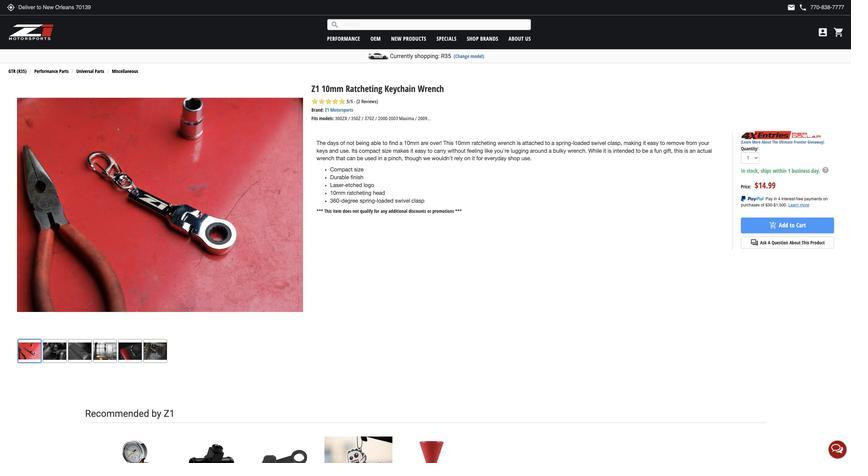 Task type: vqa. For each thing, say whether or not it's contained in the screenshot.
be
yes



Task type: locate. For each thing, give the bounding box(es) containing it.
0 horizontal spatial ***
[[317, 208, 323, 215]]

2 *** from the left
[[455, 208, 462, 215]]

1 horizontal spatial size
[[382, 148, 392, 154]]

3 star from the left
[[325, 98, 332, 105]]

1 vertical spatial wrench
[[317, 155, 334, 162]]

size up finish
[[354, 167, 364, 173]]

shop brands link
[[467, 35, 499, 42]]

star
[[312, 98, 318, 105], [318, 98, 325, 105], [325, 98, 332, 105], [332, 98, 339, 105], [339, 98, 346, 105]]

2 parts from the left
[[95, 68, 104, 74]]

loaded inside 'compact size durable finish laser-etched logo 10mm ratcheting head 360-degree spring-loaded swivel clasp'
[[377, 198, 394, 204]]

without
[[448, 148, 466, 154]]

about inside question_answer ask a question about this product
[[790, 240, 801, 246]]

0 vertical spatial for
[[477, 155, 483, 162]]

for inside the days of not being able to find a 10mm are over! this 10mm ratcheting wrench is attached to a spring-loaded swivel clasp, making it easy to remove from your keys and use. its compact size makes it easy to carry without feeling like you're lugging around a bulky wrench. while it is intended to be a fun gift, this is an actual wrench that can be used in a pinch, though we wouldn't rely on it for everyday shop use.
[[477, 155, 483, 162]]

2 star from the left
[[318, 98, 325, 105]]

360-
[[330, 198, 342, 204]]

1 vertical spatial about
[[762, 139, 772, 145]]

swivel up while
[[592, 140, 606, 146]]

this left product
[[802, 240, 810, 246]]

a left bulky
[[549, 148, 552, 154]]

use. down of
[[340, 148, 350, 154]]

ratcheting
[[346, 83, 383, 95]]

shop
[[508, 155, 520, 162]]

about left us
[[509, 35, 524, 42]]

performance parts link
[[34, 68, 69, 74]]

parts right 'performance'
[[59, 68, 69, 74]]

is up "lugging"
[[517, 140, 521, 146]]

remove
[[667, 140, 685, 146]]

not inside the days of not being able to find a 10mm are over! this 10mm ratcheting wrench is attached to a spring-loaded swivel clasp, making it easy to remove from your keys and use. its compact size makes it easy to carry without feeling like you're lugging around a bulky wrench. while it is intended to be a fun gift, this is an actual wrench that can be used in a pinch, though we wouldn't rely on it for everyday shop use.
[[347, 140, 355, 146]]

new products
[[391, 35, 426, 42]]

is down clasp,
[[608, 148, 612, 154]]

use.
[[340, 148, 350, 154], [522, 155, 532, 162]]

ratcheting inside 'compact size durable finish laser-etched logo 10mm ratcheting head 360-degree spring-loaded swivel clasp'
[[347, 190, 372, 196]]

attached
[[523, 140, 544, 146]]

the inside the days of not being able to find a 10mm are over! this 10mm ratcheting wrench is attached to a spring-loaded swivel clasp, making it easy to remove from your keys and use. its compact size makes it easy to carry without feeling like you're lugging around a bulky wrench. while it is intended to be a fun gift, this is an actual wrench that can be used in a pinch, though we wouldn't rely on it for everyday shop use.
[[317, 140, 326, 146]]

2 vertical spatial this
[[802, 240, 810, 246]]

0 vertical spatial spring-
[[556, 140, 573, 146]]

be right can
[[357, 155, 363, 162]]

0 horizontal spatial loaded
[[377, 198, 394, 204]]

2 horizontal spatial is
[[685, 148, 689, 154]]

the left ultimate
[[773, 139, 778, 145]]

wrench.
[[568, 148, 587, 154]]

bulky
[[553, 148, 566, 154]]

0 horizontal spatial for
[[374, 208, 380, 215]]

wrench up you're
[[498, 140, 516, 146]]

this
[[444, 140, 454, 146], [325, 208, 332, 215], [802, 240, 810, 246]]

shopping_cart link
[[832, 27, 845, 38]]

quantity:
[[741, 146, 759, 152]]

1 vertical spatial size
[[354, 167, 364, 173]]

parts right universal
[[95, 68, 104, 74]]

0 vertical spatial ratcheting
[[472, 140, 496, 146]]

10mm up 'z1 motorsports' link
[[322, 83, 344, 95]]

add_shopping_cart add to cart
[[769, 221, 806, 230]]

spring-
[[556, 140, 573, 146], [360, 198, 377, 204]]

10mm left 'are'
[[404, 140, 420, 146]]

1 vertical spatial ratcheting
[[347, 190, 372, 196]]

question_answer ask a question about this product
[[751, 239, 825, 247]]

1 horizontal spatial this
[[444, 140, 454, 146]]

for left any in the left of the page
[[374, 208, 380, 215]]

300zx
[[335, 116, 347, 121]]

2 horizontal spatial this
[[802, 240, 810, 246]]

z1 10mm ratcheting keychain wrench
[[312, 83, 444, 95]]

to right add
[[790, 221, 795, 230]]

it right making
[[643, 140, 646, 146]]

0 horizontal spatial about
[[509, 35, 524, 42]]

ratcheting inside the days of not being able to find a 10mm are over! this 10mm ratcheting wrench is attached to a spring-loaded swivel clasp, making it easy to remove from your keys and use. its compact size makes it easy to carry without feeling like you're lugging around a bulky wrench. while it is intended to be a fun gift, this is an actual wrench that can be used in a pinch, though we wouldn't rely on it for everyday shop use.
[[472, 140, 496, 146]]

laser-
[[330, 182, 346, 188]]

account_box link
[[816, 27, 830, 38]]

more
[[753, 139, 761, 145]]

1 horizontal spatial the
[[773, 139, 778, 145]]

wouldn't
[[432, 155, 453, 162]]

$14.99
[[755, 180, 776, 191]]

0 vertical spatial easy
[[648, 140, 659, 146]]

performance
[[34, 68, 58, 74]]

this
[[674, 148, 683, 154]]

0 vertical spatial loaded
[[573, 140, 590, 146]]

1 vertical spatial not
[[353, 208, 359, 215]]

not right of
[[347, 140, 355, 146]]

degree
[[342, 198, 358, 204]]

finish
[[351, 174, 364, 181]]

the days of not being able to find a 10mm are over! this 10mm ratcheting wrench is attached to a spring-loaded swivel clasp, making it easy to remove from your keys and use. its compact size makes it easy to carry without feeling like you're lugging around a bulky wrench. while it is intended to be a fun gift, this is an actual wrench that can be used in a pinch, though we wouldn't rely on it for everyday shop use.
[[317, 140, 712, 162]]

1 vertical spatial be
[[357, 155, 363, 162]]

1 horizontal spatial ***
[[455, 208, 462, 215]]

mail phone
[[788, 3, 807, 12]]

swivel up additional
[[395, 198, 410, 204]]

1 vertical spatial use.
[[522, 155, 532, 162]]

ratcheting down etched
[[347, 190, 372, 196]]

to
[[383, 140, 388, 146], [545, 140, 550, 146], [660, 140, 665, 146], [428, 148, 433, 154], [636, 148, 641, 154], [790, 221, 795, 230]]

1 horizontal spatial loaded
[[573, 140, 590, 146]]

is
[[517, 140, 521, 146], [608, 148, 612, 154], [685, 148, 689, 154]]

used
[[365, 155, 377, 162]]

swivel
[[592, 140, 606, 146], [395, 198, 410, 204]]

0 horizontal spatial easy
[[415, 148, 426, 154]]

add_shopping_cart
[[769, 222, 778, 230]]

/ left 2009...
[[415, 116, 417, 121]]

1 horizontal spatial easy
[[648, 140, 659, 146]]

question
[[772, 240, 789, 246]]

size up in at the left top of the page
[[382, 148, 392, 154]]

shop brands
[[467, 35, 499, 42]]

to up we
[[428, 148, 433, 154]]

0 horizontal spatial the
[[317, 140, 326, 146]]

10mm
[[322, 83, 344, 95], [404, 140, 420, 146], [455, 140, 471, 146], [330, 190, 346, 196]]

in
[[741, 167, 746, 175]]

gtr (r35)
[[9, 68, 27, 74]]

1 horizontal spatial parts
[[95, 68, 104, 74]]

new
[[391, 35, 402, 42]]

0 horizontal spatial this
[[325, 208, 332, 215]]

0 horizontal spatial swivel
[[395, 198, 410, 204]]

z1 up brand:
[[312, 83, 320, 95]]

ratcheting up like
[[472, 140, 496, 146]]

1 vertical spatial spring-
[[360, 198, 377, 204]]

price: $14.99
[[741, 180, 776, 191]]

2 vertical spatial about
[[790, 240, 801, 246]]

performance parts
[[34, 68, 69, 74]]

0 horizontal spatial be
[[357, 155, 363, 162]]

0 horizontal spatial size
[[354, 167, 364, 173]]

this up without
[[444, 140, 454, 146]]

1 vertical spatial z1
[[325, 107, 329, 113]]

it
[[643, 140, 646, 146], [411, 148, 414, 154], [604, 148, 606, 154], [472, 155, 475, 162]]

1 horizontal spatial be
[[643, 148, 649, 154]]

business
[[792, 167, 810, 175]]

wrench
[[498, 140, 516, 146], [317, 155, 334, 162]]

1 vertical spatial loaded
[[377, 198, 394, 204]]

/ right 370z
[[375, 116, 377, 121]]

1 horizontal spatial spring-
[[556, 140, 573, 146]]

motorsports
[[330, 107, 353, 113]]

1 horizontal spatial ratcheting
[[472, 140, 496, 146]]

0 horizontal spatial wrench
[[317, 155, 334, 162]]

4 / from the left
[[415, 116, 417, 121]]

about right question
[[790, 240, 801, 246]]

5 star from the left
[[339, 98, 346, 105]]

ships
[[761, 167, 772, 175]]

1 horizontal spatial swivel
[[592, 140, 606, 146]]

not right does
[[353, 208, 359, 215]]

1 horizontal spatial about
[[762, 139, 772, 145]]

wrench
[[418, 83, 444, 95]]

0 horizontal spatial parts
[[59, 68, 69, 74]]

performance link
[[327, 35, 360, 42]]

0 vertical spatial size
[[382, 148, 392, 154]]

lugging
[[511, 148, 529, 154]]

10mm inside 'compact size durable finish laser-etched logo 10mm ratcheting head 360-degree spring-loaded swivel clasp'
[[330, 190, 346, 196]]

shopping_cart
[[834, 27, 845, 38]]

1 vertical spatial for
[[374, 208, 380, 215]]

spring- up bulky
[[556, 140, 573, 146]]

/ right 350z
[[362, 116, 364, 121]]

*** right promotions
[[455, 208, 462, 215]]

loaded up the wrench.
[[573, 140, 590, 146]]

z1 right the by
[[164, 409, 175, 420]]

giveaway)
[[808, 139, 825, 145]]

1 horizontal spatial wrench
[[498, 140, 516, 146]]

2 vertical spatial z1
[[164, 409, 175, 420]]

0 vertical spatial use.
[[340, 148, 350, 154]]

10mm down laser-
[[330, 190, 346, 196]]

it up though
[[411, 148, 414, 154]]

to up around in the top of the page
[[545, 140, 550, 146]]

easy up fun
[[648, 140, 659, 146]]

0 vertical spatial about
[[509, 35, 524, 42]]

1 *** from the left
[[317, 208, 323, 215]]

1 vertical spatial swivel
[[395, 198, 410, 204]]

this inside the days of not being able to find a 10mm are over! this 10mm ratcheting wrench is attached to a spring-loaded swivel clasp, making it easy to remove from your keys and use. its compact size makes it easy to carry without feeling like you're lugging around a bulky wrench. while it is intended to be a fun gift, this is an actual wrench that can be used in a pinch, though we wouldn't rely on it for everyday shop use.
[[444, 140, 454, 146]]

use. down "lugging"
[[522, 155, 532, 162]]

0 horizontal spatial ratcheting
[[347, 190, 372, 196]]

the up keys
[[317, 140, 326, 146]]

z1 up models: on the top left
[[325, 107, 329, 113]]

specials link
[[437, 35, 457, 42]]

size inside 'compact size durable finish laser-etched logo 10mm ratcheting head 360-degree spring-loaded swivel clasp'
[[354, 167, 364, 173]]

370z
[[365, 116, 374, 121]]

/ left 350z
[[348, 116, 350, 121]]

***
[[317, 208, 323, 215], [455, 208, 462, 215]]

(learn more about the ultimate frontier giveaway)
[[741, 139, 825, 145]]

durable
[[330, 174, 349, 181]]

*** left item
[[317, 208, 323, 215]]

spring- inside the days of not being able to find a 10mm are over! this 10mm ratcheting wrench is attached to a spring-loaded swivel clasp, making it easy to remove from your keys and use. its compact size makes it easy to carry without feeling like you're lugging around a bulky wrench. while it is intended to be a fun gift, this is an actual wrench that can be used in a pinch, though we wouldn't rely on it for everyday shop use.
[[556, 140, 573, 146]]

head
[[373, 190, 385, 196]]

z1
[[312, 83, 320, 95], [325, 107, 329, 113], [164, 409, 175, 420]]

for down feeling
[[477, 155, 483, 162]]

0 vertical spatial swivel
[[592, 140, 606, 146]]

wrench down keys
[[317, 155, 334, 162]]

clasp,
[[608, 140, 623, 146]]

easy down 'are'
[[415, 148, 426, 154]]

oem link
[[371, 35, 381, 42]]

be left fun
[[643, 148, 649, 154]]

a
[[768, 240, 771, 246]]

1 horizontal spatial z1
[[312, 83, 320, 95]]

parts for performance parts
[[59, 68, 69, 74]]

this left item
[[325, 208, 332, 215]]

are
[[421, 140, 429, 146]]

parts
[[59, 68, 69, 74], [95, 68, 104, 74]]

search
[[331, 21, 339, 29]]

0 vertical spatial not
[[347, 140, 355, 146]]

loaded down head
[[377, 198, 394, 204]]

0 vertical spatial z1
[[312, 83, 320, 95]]

ultimate
[[779, 139, 793, 145]]

2 horizontal spatial z1
[[325, 107, 329, 113]]

0 vertical spatial this
[[444, 140, 454, 146]]

miscellaneous link
[[112, 68, 138, 74]]

1 parts from the left
[[59, 68, 69, 74]]

1 horizontal spatial for
[[477, 155, 483, 162]]

within
[[773, 167, 787, 175]]

about right more
[[762, 139, 772, 145]]

is left an
[[685, 148, 689, 154]]

on
[[465, 155, 471, 162]]

to down making
[[636, 148, 641, 154]]

2 horizontal spatial about
[[790, 240, 801, 246]]

0 horizontal spatial use.
[[340, 148, 350, 154]]

1 / from the left
[[348, 116, 350, 121]]

new products link
[[391, 35, 426, 42]]

0 horizontal spatial spring-
[[360, 198, 377, 204]]

spring- up qualify
[[360, 198, 377, 204]]



Task type: describe. For each thing, give the bounding box(es) containing it.
star star star star star 5/5 - (2 reviews) brand: z1 motorsports fits models: 300zx / 350z / 370z / 2000-2003 maxima / 2009...
[[312, 98, 431, 122]]

recommended
[[85, 409, 149, 420]]

though
[[405, 155, 422, 162]]

products
[[403, 35, 426, 42]]

5/5 -
[[347, 99, 355, 104]]

of
[[340, 140, 345, 146]]

performance
[[327, 35, 360, 42]]

phone link
[[799, 3, 845, 12]]

does
[[343, 208, 352, 215]]

model)
[[471, 53, 484, 59]]

clasp
[[412, 198, 425, 204]]

actual
[[698, 148, 712, 154]]

swivel inside 'compact size durable finish laser-etched logo 10mm ratcheting head 360-degree spring-loaded swivel clasp'
[[395, 198, 410, 204]]

maxima
[[399, 116, 414, 121]]

this inside question_answer ask a question about this product
[[802, 240, 810, 246]]

can
[[347, 155, 356, 162]]

r35
[[441, 53, 451, 59]]

by
[[152, 409, 161, 420]]

universal parts link
[[76, 68, 104, 74]]

rely
[[454, 155, 463, 162]]

frontier
[[794, 139, 807, 145]]

0 horizontal spatial is
[[517, 140, 521, 146]]

making
[[624, 140, 642, 146]]

it right while
[[604, 148, 606, 154]]

qualify
[[360, 208, 373, 215]]

2000-
[[378, 116, 389, 121]]

z1 motorsports link
[[325, 107, 353, 113]]

intended
[[613, 148, 635, 154]]

0 vertical spatial wrench
[[498, 140, 516, 146]]

1 vertical spatial this
[[325, 208, 332, 215]]

oem
[[371, 35, 381, 42]]

a right find
[[400, 140, 403, 146]]

able
[[371, 140, 381, 146]]

10mm up without
[[455, 140, 471, 146]]

about us
[[509, 35, 531, 42]]

2 / from the left
[[362, 116, 364, 121]]

z1 inside "star star star star star 5/5 - (2 reviews) brand: z1 motorsports fits models: 300zx / 350z / 370z / 2000-2003 maxima / 2009..."
[[325, 107, 329, 113]]

stock,
[[747, 167, 760, 175]]

miscellaneous
[[112, 68, 138, 74]]

feeling
[[467, 148, 483, 154]]

keychain
[[385, 83, 416, 95]]

to inside add_shopping_cart add to cart
[[790, 221, 795, 230]]

z1 motorsports logo image
[[8, 24, 54, 41]]

being
[[356, 140, 370, 146]]

spring- inside 'compact size durable finish laser-etched logo 10mm ratcheting head 360-degree spring-loaded swivel clasp'
[[360, 198, 377, 204]]

fits
[[312, 115, 318, 122]]

gtr
[[9, 68, 16, 74]]

your
[[699, 140, 710, 146]]

gtr (r35) link
[[9, 68, 27, 74]]

(change
[[454, 53, 470, 59]]

parts for universal parts
[[95, 68, 104, 74]]

1 vertical spatial easy
[[415, 148, 426, 154]]

add
[[779, 221, 789, 230]]

compact size durable finish laser-etched logo 10mm ratcheting head 360-degree spring-loaded swivel clasp
[[330, 167, 425, 204]]

swivel inside the days of not being able to find a 10mm are over! this 10mm ratcheting wrench is attached to a spring-loaded swivel clasp, making it easy to remove from your keys and use. its compact size makes it easy to carry without feeling like you're lugging around a bulky wrench. while it is intended to be a fun gift, this is an actual wrench that can be used in a pinch, though we wouldn't rely on it for everyday shop use.
[[592, 140, 606, 146]]

about us link
[[509, 35, 531, 42]]

0 horizontal spatial z1
[[164, 409, 175, 420]]

a right in at the left top of the page
[[384, 155, 387, 162]]

(learn more about the ultimate frontier giveaway) link
[[741, 139, 825, 145]]

1 horizontal spatial use.
[[522, 155, 532, 162]]

over!
[[430, 140, 442, 146]]

question_answer
[[751, 239, 759, 247]]

or
[[428, 208, 431, 215]]

that
[[336, 155, 345, 162]]

day.
[[812, 167, 821, 175]]

an
[[690, 148, 696, 154]]

(r35)
[[17, 68, 27, 74]]

2009...
[[418, 116, 431, 121]]

everyday
[[485, 155, 507, 162]]

specials
[[437, 35, 457, 42]]

us
[[526, 35, 531, 42]]

to left find
[[383, 140, 388, 146]]

pinch,
[[388, 155, 403, 162]]

help
[[822, 167, 830, 174]]

find
[[389, 140, 398, 146]]

1 star from the left
[[312, 98, 318, 105]]

fun
[[655, 148, 662, 154]]

mail link
[[788, 3, 796, 12]]

(learn
[[741, 139, 752, 145]]

loaded inside the days of not being able to find a 10mm are over! this 10mm ratcheting wrench is attached to a spring-loaded swivel clasp, making it easy to remove from your keys and use. its compact size makes it easy to carry without feeling like you're lugging around a bulky wrench. while it is intended to be a fun gift, this is an actual wrench that can be used in a pinch, though we wouldn't rely on it for everyday shop use.
[[573, 140, 590, 146]]

item
[[333, 208, 342, 215]]

shop
[[467, 35, 479, 42]]

a left fun
[[650, 148, 653, 154]]

to up fun
[[660, 140, 665, 146]]

phone
[[799, 3, 807, 12]]

ask
[[761, 240, 767, 246]]

in
[[378, 155, 383, 162]]

recommended by z1
[[85, 409, 175, 420]]

a up bulky
[[552, 140, 555, 146]]

it right on
[[472, 155, 475, 162]]

350z
[[351, 116, 361, 121]]

and
[[329, 148, 339, 154]]

mail
[[788, 3, 796, 12]]

3 / from the left
[[375, 116, 377, 121]]

size inside the days of not being able to find a 10mm are over! this 10mm ratcheting wrench is attached to a spring-loaded swivel clasp, making it easy to remove from your keys and use. its compact size makes it easy to carry without feeling like you're lugging around a bulky wrench. while it is intended to be a fun gift, this is an actual wrench that can be used in a pinch, though we wouldn't rely on it for everyday shop use.
[[382, 148, 392, 154]]

logo
[[364, 182, 374, 188]]

0 vertical spatial be
[[643, 148, 649, 154]]

my_location
[[7, 3, 15, 12]]

promotions
[[433, 208, 454, 215]]

while
[[589, 148, 602, 154]]

Search search field
[[339, 19, 531, 30]]

currently shopping: r35 (change model)
[[390, 53, 484, 59]]

etched
[[346, 182, 362, 188]]

1 horizontal spatial is
[[608, 148, 612, 154]]

keys
[[317, 148, 328, 154]]

4 star from the left
[[332, 98, 339, 105]]

you're
[[495, 148, 510, 154]]



